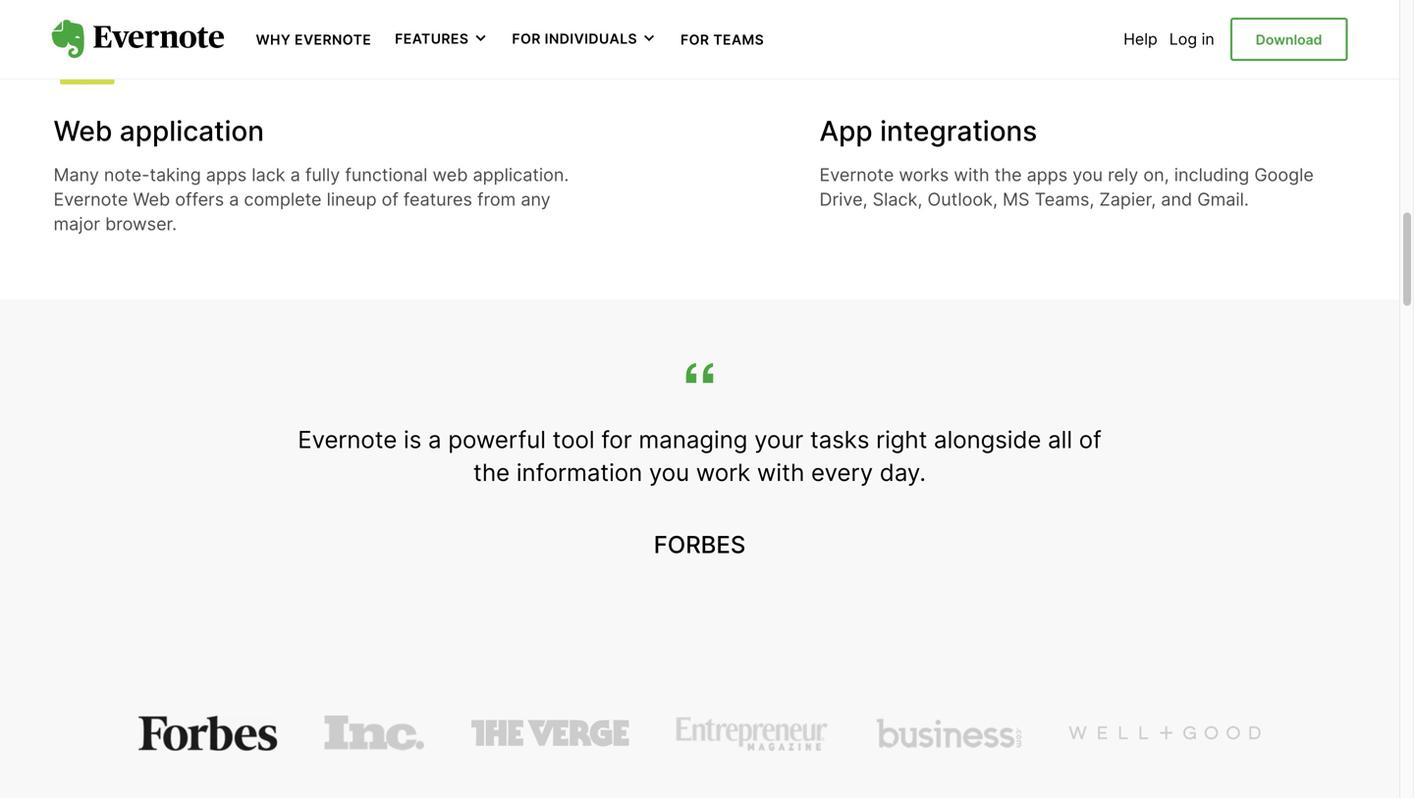 Task type: describe. For each thing, give the bounding box(es) containing it.
the inside evernote is a powerful tool for managing your tasks right alongside all of the information you work with every day.
[[473, 458, 510, 487]]

outlook,
[[928, 189, 998, 210]]

evernote works with the apps you rely on, including google drive, slack, outlook, ms teams, zapier, and gmail.
[[820, 164, 1314, 210]]

well + good logo image
[[1069, 716, 1261, 751]]

log in link
[[1169, 29, 1215, 49]]

business.com logo image
[[876, 716, 1022, 751]]

features
[[395, 31, 469, 47]]

evernote inside the evernote works with the apps you rely on, including google drive, slack, outlook, ms teams, zapier, and gmail.
[[820, 164, 894, 185]]

application.
[[473, 164, 569, 185]]

your
[[754, 425, 804, 454]]

lineup
[[327, 189, 377, 210]]

app integrations icon image
[[818, 22, 880, 85]]

functional
[[345, 164, 428, 185]]

drive,
[[820, 189, 868, 210]]

all
[[1048, 425, 1073, 454]]

taking
[[150, 164, 201, 185]]

evernote right the why
[[295, 31, 371, 48]]

log in
[[1169, 29, 1215, 49]]

for for for teams
[[681, 31, 710, 48]]

web application
[[54, 115, 264, 148]]

download
[[1256, 31, 1322, 48]]

log
[[1169, 29, 1197, 49]]

tool
[[553, 425, 595, 454]]

evernote inside evernote is a powerful tool for managing your tasks right alongside all of the information you work with every day.
[[298, 425, 397, 454]]

you inside the evernote works with the apps you rely on, including google drive, slack, outlook, ms teams, zapier, and gmail.
[[1073, 164, 1103, 185]]

ms
[[1003, 189, 1030, 210]]

app integrations
[[820, 115, 1037, 148]]

zapier,
[[1099, 189, 1156, 210]]

entrepreneur magazine logo image
[[676, 716, 829, 751]]

for teams
[[681, 31, 764, 48]]

forbes
[[654, 530, 746, 559]]

individuals
[[545, 31, 637, 47]]

slack,
[[873, 189, 923, 210]]

forbes logo image
[[138, 716, 278, 751]]

0 vertical spatial a
[[290, 164, 300, 185]]

gmail.
[[1197, 189, 1249, 210]]

note-
[[104, 164, 150, 185]]

work
[[696, 458, 750, 487]]

many
[[54, 164, 99, 185]]

why evernote
[[256, 31, 371, 48]]

of inside many note-taking apps lack a fully functional web application. evernote web offers a complete lineup of features from any major browser.
[[382, 189, 399, 210]]

0 horizontal spatial a
[[229, 189, 239, 210]]

features button
[[395, 29, 488, 49]]

powerful
[[448, 425, 546, 454]]

apps inside many note-taking apps lack a fully functional web application. evernote web offers a complete lineup of features from any major browser.
[[206, 164, 247, 185]]

google
[[1254, 164, 1314, 185]]

web
[[433, 164, 468, 185]]

and
[[1161, 189, 1192, 210]]

fully
[[305, 164, 340, 185]]

browser icon image
[[52, 22, 114, 85]]

application
[[120, 115, 264, 148]]

help link
[[1124, 29, 1158, 49]]

web inside many note-taking apps lack a fully functional web application. evernote web offers a complete lineup of features from any major browser.
[[133, 189, 170, 210]]

evernote inside many note-taking apps lack a fully functional web application. evernote web offers a complete lineup of features from any major browser.
[[54, 189, 128, 210]]

every
[[811, 458, 873, 487]]

a inside evernote is a powerful tool for managing your tasks right alongside all of the information you work with every day.
[[428, 425, 442, 454]]

inc magazine logo image
[[325, 716, 424, 751]]

from
[[477, 189, 516, 210]]

rely
[[1108, 164, 1139, 185]]

for individuals button
[[512, 29, 657, 49]]



Task type: vqa. For each thing, say whether or not it's contained in the screenshot.
colin whalen, evernote certified expert
no



Task type: locate. For each thing, give the bounding box(es) containing it.
why
[[256, 31, 291, 48]]

1 vertical spatial web
[[133, 189, 170, 210]]

complete
[[244, 189, 322, 210]]

lack
[[252, 164, 285, 185]]

a right is
[[428, 425, 442, 454]]

the inside the evernote works with the apps you rely on, including google drive, slack, outlook, ms teams, zapier, and gmail.
[[995, 164, 1022, 185]]

of inside evernote is a powerful tool for managing your tasks right alongside all of the information you work with every day.
[[1079, 425, 1102, 454]]

a
[[290, 164, 300, 185], [229, 189, 239, 210], [428, 425, 442, 454]]

help
[[1124, 29, 1158, 49]]

evernote
[[295, 31, 371, 48], [820, 164, 894, 185], [54, 189, 128, 210], [298, 425, 397, 454]]

teams,
[[1035, 189, 1095, 210]]

for left teams
[[681, 31, 710, 48]]

a right offers
[[229, 189, 239, 210]]

1 vertical spatial with
[[757, 458, 805, 487]]

in
[[1202, 29, 1215, 49]]

apps inside the evernote works with the apps you rely on, including google drive, slack, outlook, ms teams, zapier, and gmail.
[[1027, 164, 1068, 185]]

the up ms at the top of page
[[995, 164, 1022, 185]]

information
[[516, 458, 642, 487]]

for for for individuals
[[512, 31, 541, 47]]

with
[[954, 164, 990, 185], [757, 458, 805, 487]]

with inside evernote is a powerful tool for managing your tasks right alongside all of the information you work with every day.
[[757, 458, 805, 487]]

tasks
[[810, 425, 870, 454]]

day.
[[880, 458, 926, 487]]

the down powerful
[[473, 458, 510, 487]]

0 vertical spatial web
[[54, 115, 112, 148]]

for teams link
[[681, 29, 764, 49]]

with up outlook, on the top right of the page
[[954, 164, 990, 185]]

with down your
[[757, 458, 805, 487]]

2 apps from the left
[[1027, 164, 1068, 185]]

1 horizontal spatial with
[[954, 164, 990, 185]]

web up browser.
[[133, 189, 170, 210]]

of down 'functional'
[[382, 189, 399, 210]]

for individuals
[[512, 31, 637, 47]]

teams
[[713, 31, 764, 48]]

apps
[[206, 164, 247, 185], [1027, 164, 1068, 185]]

the
[[995, 164, 1022, 185], [473, 458, 510, 487]]

0 horizontal spatial apps
[[206, 164, 247, 185]]

of
[[382, 189, 399, 210], [1079, 425, 1102, 454]]

web up many
[[54, 115, 112, 148]]

features
[[404, 189, 472, 210]]

1 horizontal spatial the
[[995, 164, 1022, 185]]

0 horizontal spatial for
[[512, 31, 541, 47]]

managing
[[639, 425, 748, 454]]

on,
[[1144, 164, 1169, 185]]

is
[[404, 425, 422, 454]]

1 vertical spatial you
[[649, 458, 689, 487]]

integrations
[[880, 115, 1037, 148]]

2 vertical spatial a
[[428, 425, 442, 454]]

the verge logo image
[[472, 716, 629, 751]]

0 vertical spatial of
[[382, 189, 399, 210]]

of right all on the right of page
[[1079, 425, 1102, 454]]

evernote up drive,
[[820, 164, 894, 185]]

alongside
[[934, 425, 1041, 454]]

1 apps from the left
[[206, 164, 247, 185]]

1 horizontal spatial of
[[1079, 425, 1102, 454]]

offers
[[175, 189, 224, 210]]

1 horizontal spatial for
[[681, 31, 710, 48]]

evernote up major
[[54, 189, 128, 210]]

works
[[899, 164, 949, 185]]

evernote logo image
[[52, 20, 224, 59]]

0 horizontal spatial web
[[54, 115, 112, 148]]

0 vertical spatial you
[[1073, 164, 1103, 185]]

1 horizontal spatial a
[[290, 164, 300, 185]]

for
[[512, 31, 541, 47], [681, 31, 710, 48]]

0 vertical spatial with
[[954, 164, 990, 185]]

0 vertical spatial the
[[995, 164, 1022, 185]]

2 horizontal spatial a
[[428, 425, 442, 454]]

evernote is a powerful tool for managing your tasks right alongside all of the information you work with every day.
[[298, 425, 1102, 487]]

right
[[876, 425, 927, 454]]

apps up offers
[[206, 164, 247, 185]]

download link
[[1230, 18, 1348, 61]]

you up teams,
[[1073, 164, 1103, 185]]

1 horizontal spatial apps
[[1027, 164, 1068, 185]]

web
[[54, 115, 112, 148], [133, 189, 170, 210]]

1 horizontal spatial web
[[133, 189, 170, 210]]

with inside the evernote works with the apps you rely on, including google drive, slack, outlook, ms teams, zapier, and gmail.
[[954, 164, 990, 185]]

browser.
[[105, 213, 177, 235]]

for
[[601, 425, 632, 454]]

a right lack
[[290, 164, 300, 185]]

1 vertical spatial a
[[229, 189, 239, 210]]

for left individuals
[[512, 31, 541, 47]]

evernote left is
[[298, 425, 397, 454]]

0 horizontal spatial with
[[757, 458, 805, 487]]

app
[[820, 115, 873, 148]]

you inside evernote is a powerful tool for managing your tasks right alongside all of the information you work with every day.
[[649, 458, 689, 487]]

why evernote link
[[256, 29, 371, 49]]

apps up teams,
[[1027, 164, 1068, 185]]

you
[[1073, 164, 1103, 185], [649, 458, 689, 487]]

0 horizontal spatial the
[[473, 458, 510, 487]]

any
[[521, 189, 551, 210]]

0 horizontal spatial of
[[382, 189, 399, 210]]

including
[[1174, 164, 1249, 185]]

1 vertical spatial of
[[1079, 425, 1102, 454]]

you down managing
[[649, 458, 689, 487]]

0 horizontal spatial you
[[649, 458, 689, 487]]

many note-taking apps lack a fully functional web application. evernote web offers a complete lineup of features from any major browser.
[[54, 164, 569, 235]]

for inside button
[[512, 31, 541, 47]]

major
[[54, 213, 100, 235]]

1 horizontal spatial you
[[1073, 164, 1103, 185]]

1 vertical spatial the
[[473, 458, 510, 487]]



